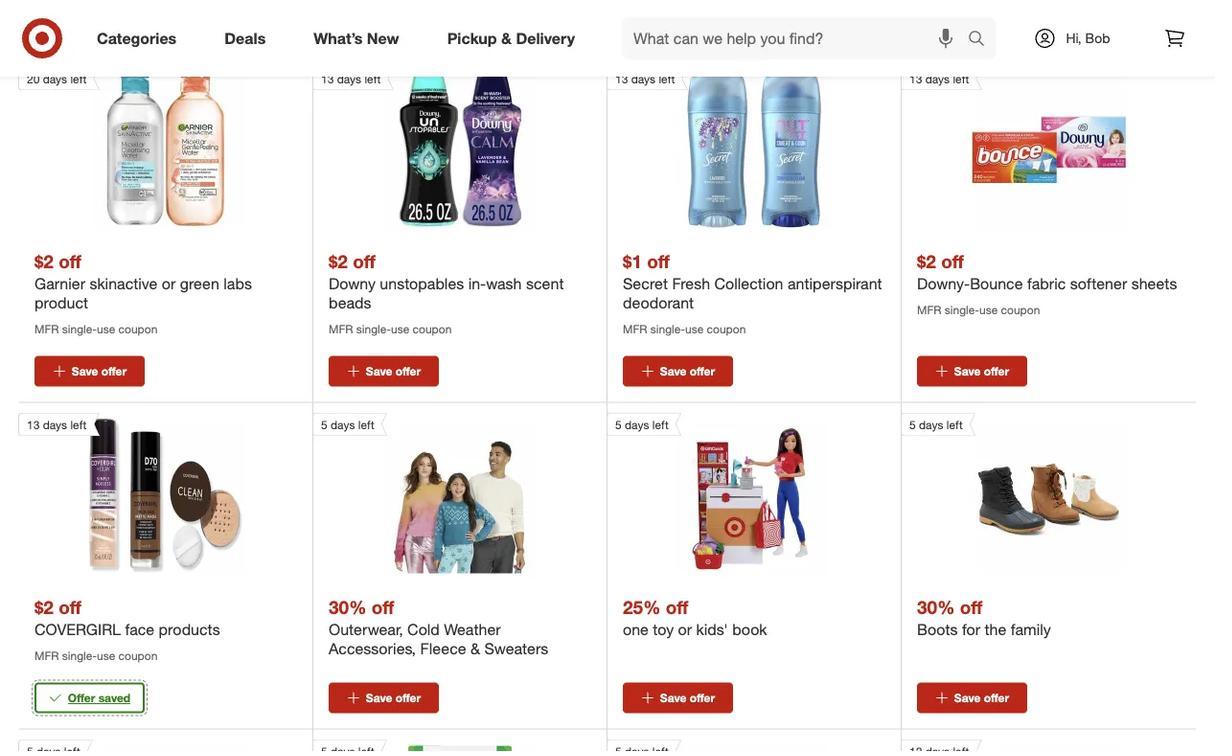 Task type: describe. For each thing, give the bounding box(es) containing it.
face
[[125, 621, 155, 639]]

antiperspirant
[[788, 274, 883, 293]]

family
[[1011, 621, 1052, 639]]

5 for 25% off one toy or kids' book
[[616, 417, 622, 432]]

in-
[[469, 274, 486, 293]]

hi, bob
[[1067, 30, 1111, 47]]

deals link
[[208, 17, 290, 59]]

pickup & delivery link
[[431, 17, 599, 59]]

labs
[[224, 274, 252, 293]]

off for $1 off secret fresh collection antiperspirant deodorant mfr single-use coupon
[[647, 250, 670, 272]]

pickup
[[447, 29, 497, 48]]

30% off boots for the family
[[918, 597, 1052, 639]]

off for 30% off boots for the family
[[960, 597, 983, 619]]

categories
[[97, 29, 177, 48]]

$1
[[623, 250, 642, 272]]

days for boots for the family
[[920, 417, 944, 432]]

one
[[623, 621, 649, 639]]

days for one toy or kids' book
[[625, 417, 650, 432]]

coupon inside $2 off downy unstopables in-wash scent beads mfr single-use coupon
[[413, 321, 452, 336]]

kids'
[[697, 621, 728, 639]]

product
[[35, 294, 88, 312]]

scent
[[526, 274, 564, 293]]

off for $2 off covergirl face products mfr single-use coupon
[[59, 597, 81, 619]]

use inside $2 off downy-bounce fabric softener sheets mfr single-use coupon
[[980, 302, 998, 317]]

pickup & delivery
[[447, 29, 575, 48]]

& inside 30% off outerwear, cold weather accessories, fleece & sweaters
[[471, 640, 480, 659]]

fabric
[[1028, 274, 1067, 293]]

single- inside $2 off downy unstopables in-wash scent beads mfr single-use coupon
[[357, 321, 391, 336]]

coupon inside '$2 off garnier skinactive or green labs product mfr single-use coupon'
[[118, 321, 158, 336]]

days for covergirl face products
[[43, 417, 67, 432]]

$2 off garnier skinactive or green labs product mfr single-use coupon
[[35, 250, 252, 336]]

green
[[180, 274, 219, 293]]

5 days left button for 25% off one toy or kids' book
[[607, 413, 832, 574]]

boots
[[918, 621, 958, 639]]

use inside "$1 off secret fresh collection antiperspirant deodorant mfr single-use coupon"
[[686, 321, 704, 336]]

categories link
[[81, 17, 201, 59]]

0 vertical spatial &
[[501, 29, 512, 48]]

fresh
[[672, 274, 711, 293]]

saved
[[98, 691, 131, 706]]

$2 for downy-bounce fabric softener sheets
[[918, 250, 937, 272]]

13 days left button for face
[[18, 413, 244, 574]]

downy
[[329, 274, 376, 293]]

30% for 30% off boots for the family
[[918, 597, 955, 619]]

what's new link
[[297, 17, 423, 59]]

20 days left button
[[18, 66, 244, 227]]

outerwear,
[[329, 621, 403, 639]]

mfr inside '$2 off garnier skinactive or green labs product mfr single-use coupon'
[[35, 321, 59, 336]]

toy
[[653, 621, 674, 639]]

bob
[[1086, 30, 1111, 47]]

coupon inside "$1 off secret fresh collection antiperspirant deodorant mfr single-use coupon"
[[707, 321, 746, 336]]

unstopables
[[380, 274, 464, 293]]

mfr inside $2 off downy-bounce fabric softener sheets mfr single-use coupon
[[918, 302, 942, 317]]

20
[[27, 71, 40, 86]]

5 days left for 25% off one toy or kids' book
[[616, 417, 669, 432]]

$1 off secret fresh collection antiperspirant deodorant mfr single-use coupon
[[623, 250, 883, 336]]

coupon inside $2 off downy-bounce fabric softener sheets mfr single-use coupon
[[1002, 302, 1041, 317]]

days for secret fresh collection antiperspirant deodorant
[[632, 71, 656, 86]]

$2 for covergirl face products
[[35, 597, 54, 619]]

book
[[733, 621, 768, 639]]

left for downy unstopables in-wash scent beads
[[365, 71, 381, 86]]

covergirl
[[35, 621, 121, 639]]

5 days left button for 30% off outerwear, cold weather accessories, fleece & sweaters
[[313, 413, 538, 574]]

offer saved button
[[35, 683, 145, 714]]

single- inside "$1 off secret fresh collection antiperspirant deodorant mfr single-use coupon"
[[651, 321, 686, 336]]

for
[[963, 621, 981, 639]]

weather
[[444, 621, 501, 639]]

deodorant
[[623, 294, 694, 312]]

13 days left for secret
[[616, 71, 675, 86]]

mfr inside "$1 off secret fresh collection antiperspirant deodorant mfr single-use coupon"
[[623, 321, 648, 336]]

off for 30% off outerwear, cold weather accessories, fleece & sweaters
[[372, 597, 394, 619]]

beads
[[329, 294, 372, 312]]

13 days left button for unstopables
[[313, 66, 538, 227]]

off for $2 off downy unstopables in-wash scent beads mfr single-use coupon
[[353, 250, 376, 272]]

single- inside $2 off downy-bounce fabric softener sheets mfr single-use coupon
[[945, 302, 980, 317]]

delivery
[[516, 29, 575, 48]]

13 for downy-bounce fabric softener sheets
[[910, 71, 923, 86]]

the
[[985, 621, 1007, 639]]

fleece
[[420, 640, 466, 659]]

left for boots for the family
[[947, 417, 963, 432]]



Task type: vqa. For each thing, say whether or not it's contained in the screenshot.
'3'
no



Task type: locate. For each thing, give the bounding box(es) containing it.
offer saved
[[68, 691, 131, 706]]

$2
[[35, 250, 54, 272], [329, 250, 348, 272], [918, 250, 937, 272], [35, 597, 54, 619]]

cold
[[408, 621, 440, 639]]

mfr
[[918, 302, 942, 317], [35, 321, 59, 336], [329, 321, 353, 336], [623, 321, 648, 336], [35, 649, 59, 663]]

0 horizontal spatial 5
[[321, 417, 328, 432]]

5 for 30% off boots for the family
[[910, 417, 916, 432]]

0 horizontal spatial 30%
[[329, 597, 367, 619]]

& down weather
[[471, 640, 480, 659]]

single- down deodorant
[[651, 321, 686, 336]]

2 horizontal spatial 5 days left button
[[901, 413, 1127, 574]]

left for outerwear, cold weather accessories, fleece & sweaters
[[358, 417, 375, 432]]

20 days left
[[27, 71, 87, 86]]

coupon down face
[[118, 649, 158, 663]]

1 5 from the left
[[321, 417, 328, 432]]

$2 up covergirl
[[35, 597, 54, 619]]

coupon inside $2 off covergirl face products mfr single-use coupon
[[118, 649, 158, 663]]

mfr down deodorant
[[623, 321, 648, 336]]

13 days left button for bounce
[[901, 66, 1127, 227]]

days for outerwear, cold weather accessories, fleece & sweaters
[[331, 417, 355, 432]]

$2 up downy-
[[918, 250, 937, 272]]

accessories,
[[329, 640, 416, 659]]

mfr down product
[[35, 321, 59, 336]]

30% up outerwear,
[[329, 597, 367, 619]]

$2 off downy unstopables in-wash scent beads mfr single-use coupon
[[329, 250, 564, 336]]

$2 off covergirl face products mfr single-use coupon
[[35, 597, 220, 663]]

mfr down "beads"
[[329, 321, 353, 336]]

days inside button
[[43, 71, 67, 86]]

days
[[43, 71, 67, 86], [337, 71, 362, 86], [632, 71, 656, 86], [926, 71, 950, 86], [43, 417, 67, 432], [331, 417, 355, 432], [625, 417, 650, 432], [920, 417, 944, 432]]

mfr inside $2 off covergirl face products mfr single-use coupon
[[35, 649, 59, 663]]

off up for
[[960, 597, 983, 619]]

2 horizontal spatial 5
[[910, 417, 916, 432]]

0 horizontal spatial or
[[162, 274, 176, 293]]

5 for 30% off outerwear, cold weather accessories, fleece & sweaters
[[321, 417, 328, 432]]

0 horizontal spatial &
[[471, 640, 480, 659]]

3 5 days left button from the left
[[901, 413, 1127, 574]]

coupon down unstopables
[[413, 321, 452, 336]]

2 5 from the left
[[616, 417, 622, 432]]

new
[[367, 29, 399, 48]]

or for 25%
[[678, 621, 692, 639]]

$2 up downy
[[329, 250, 348, 272]]

off up toy
[[666, 597, 689, 619]]

use inside $2 off covergirl face products mfr single-use coupon
[[97, 649, 115, 663]]

sheets
[[1132, 274, 1178, 293]]

left for downy-bounce fabric softener sheets
[[953, 71, 970, 86]]

single- inside '$2 off garnier skinactive or green labs product mfr single-use coupon'
[[62, 321, 97, 336]]

2 horizontal spatial 5 days left
[[910, 417, 963, 432]]

13 days left for downy
[[321, 71, 381, 86]]

days for downy-bounce fabric softener sheets
[[926, 71, 950, 86]]

$2 for garnier skinactive or green labs product
[[35, 250, 54, 272]]

13 for downy unstopables in-wash scent beads
[[321, 71, 334, 86]]

off inside "$1 off secret fresh collection antiperspirant deodorant mfr single-use coupon"
[[647, 250, 670, 272]]

off up covergirl
[[59, 597, 81, 619]]

single- down product
[[62, 321, 97, 336]]

off up downy
[[353, 250, 376, 272]]

use down unstopables
[[391, 321, 410, 336]]

softener
[[1071, 274, 1128, 293]]

1 30% from the left
[[329, 597, 367, 619]]

or
[[162, 274, 176, 293], [678, 621, 692, 639]]

13 for secret fresh collection antiperspirant deodorant
[[616, 71, 628, 86]]

13 for covergirl face products
[[27, 417, 40, 432]]

single- down covergirl
[[62, 649, 97, 663]]

or inside 25% off one toy or kids' book
[[678, 621, 692, 639]]

$2 inside '$2 off garnier skinactive or green labs product mfr single-use coupon'
[[35, 250, 54, 272]]

13 days left button for fresh
[[607, 66, 832, 227]]

30% inside 30% off outerwear, cold weather accessories, fleece & sweaters
[[329, 597, 367, 619]]

search
[[960, 31, 1006, 49]]

left for covergirl face products
[[70, 417, 87, 432]]

save offer
[[72, 18, 127, 32], [366, 18, 421, 32], [660, 18, 715, 32], [955, 18, 1010, 32], [72, 364, 127, 379], [366, 364, 421, 379], [660, 364, 715, 379], [955, 364, 1010, 379], [366, 691, 421, 706], [660, 691, 715, 706], [955, 691, 1010, 706]]

skinactive
[[90, 274, 158, 293]]

what's
[[314, 29, 363, 48]]

5
[[321, 417, 328, 432], [616, 417, 622, 432], [910, 417, 916, 432]]

off up "garnier"
[[59, 250, 81, 272]]

1 horizontal spatial or
[[678, 621, 692, 639]]

1 horizontal spatial 5 days left button
[[607, 413, 832, 574]]

use down bounce
[[980, 302, 998, 317]]

off up the secret
[[647, 250, 670, 272]]

1 horizontal spatial 5
[[616, 417, 622, 432]]

left inside 20 days left button
[[70, 71, 87, 86]]

secret
[[623, 274, 668, 293]]

left for secret fresh collection antiperspirant deodorant
[[659, 71, 675, 86]]

5 days left button for 30% off boots for the family
[[901, 413, 1127, 574]]

single- inside $2 off covergirl face products mfr single-use coupon
[[62, 649, 97, 663]]

25%
[[623, 597, 661, 619]]

13 days left
[[321, 71, 381, 86], [616, 71, 675, 86], [910, 71, 970, 86], [27, 417, 87, 432]]

30% up boots
[[918, 597, 955, 619]]

30% off outerwear, cold weather accessories, fleece & sweaters
[[329, 597, 549, 659]]

days for downy unstopables in-wash scent beads
[[337, 71, 362, 86]]

5 days left for 30% off outerwear, cold weather accessories, fleece & sweaters
[[321, 417, 375, 432]]

$2 inside $2 off covergirl face products mfr single-use coupon
[[35, 597, 54, 619]]

0 vertical spatial or
[[162, 274, 176, 293]]

30%
[[329, 597, 367, 619], [918, 597, 955, 619]]

coupon down bounce
[[1002, 302, 1041, 317]]

off inside $2 off downy unstopables in-wash scent beads mfr single-use coupon
[[353, 250, 376, 272]]

5 days left for 30% off boots for the family
[[910, 417, 963, 432]]

off for $2 off garnier skinactive or green labs product mfr single-use coupon
[[59, 250, 81, 272]]

$2 for downy unstopables in-wash scent beads
[[329, 250, 348, 272]]

off for $2 off downy-bounce fabric softener sheets mfr single-use coupon
[[942, 250, 964, 272]]

5 days left
[[321, 417, 375, 432], [616, 417, 669, 432], [910, 417, 963, 432]]

13
[[321, 71, 334, 86], [616, 71, 628, 86], [910, 71, 923, 86], [27, 417, 40, 432]]

30% for 30% off outerwear, cold weather accessories, fleece & sweaters
[[329, 597, 367, 619]]

left for garnier skinactive or green labs product
[[70, 71, 87, 86]]

$2 inside $2 off downy unstopables in-wash scent beads mfr single-use coupon
[[329, 250, 348, 272]]

30% inside 30% off boots for the family
[[918, 597, 955, 619]]

off inside 25% off one toy or kids' book
[[666, 597, 689, 619]]

2 30% from the left
[[918, 597, 955, 619]]

coupon
[[1002, 302, 1041, 317], [118, 321, 158, 336], [413, 321, 452, 336], [707, 321, 746, 336], [118, 649, 158, 663]]

single- down "beads"
[[357, 321, 391, 336]]

&
[[501, 29, 512, 48], [471, 640, 480, 659]]

bounce
[[970, 274, 1023, 293]]

use inside '$2 off garnier skinactive or green labs product mfr single-use coupon'
[[97, 321, 115, 336]]

off for 25% off one toy or kids' book
[[666, 597, 689, 619]]

0 horizontal spatial 5 days left button
[[313, 413, 538, 574]]

single-
[[945, 302, 980, 317], [62, 321, 97, 336], [357, 321, 391, 336], [651, 321, 686, 336], [62, 649, 97, 663]]

off inside $2 off downy-bounce fabric softener sheets mfr single-use coupon
[[942, 250, 964, 272]]

mfr down covergirl
[[35, 649, 59, 663]]

5 days left button
[[313, 413, 538, 574], [607, 413, 832, 574], [901, 413, 1127, 574]]

or left 'green'
[[162, 274, 176, 293]]

3 5 days left from the left
[[910, 417, 963, 432]]

hi,
[[1067, 30, 1082, 47]]

or right toy
[[678, 621, 692, 639]]

wash
[[486, 274, 522, 293]]

use down 'skinactive'
[[97, 321, 115, 336]]

13 days left for covergirl
[[27, 417, 87, 432]]

days for garnier skinactive or green labs product
[[43, 71, 67, 86]]

use down covergirl
[[97, 649, 115, 663]]

use down deodorant
[[686, 321, 704, 336]]

collection
[[715, 274, 784, 293]]

deals
[[225, 29, 266, 48]]

$2 up "garnier"
[[35, 250, 54, 272]]

1 5 days left button from the left
[[313, 413, 538, 574]]

2 5 days left button from the left
[[607, 413, 832, 574]]

off
[[59, 250, 81, 272], [353, 250, 376, 272], [647, 250, 670, 272], [942, 250, 964, 272], [59, 597, 81, 619], [372, 597, 394, 619], [666, 597, 689, 619], [960, 597, 983, 619]]

use
[[980, 302, 998, 317], [97, 321, 115, 336], [391, 321, 410, 336], [686, 321, 704, 336], [97, 649, 115, 663]]

2 5 days left from the left
[[616, 417, 669, 432]]

13 days left for downy-
[[910, 71, 970, 86]]

left for one toy or kids' book
[[653, 417, 669, 432]]

13 days left button
[[313, 66, 538, 227], [607, 66, 832, 227], [901, 66, 1127, 227], [18, 413, 244, 574]]

coupon down collection
[[707, 321, 746, 336]]

off inside '$2 off garnier skinactive or green labs product mfr single-use coupon'
[[59, 250, 81, 272]]

products
[[159, 621, 220, 639]]

off inside 30% off boots for the family
[[960, 597, 983, 619]]

3 5 from the left
[[910, 417, 916, 432]]

offer
[[68, 691, 95, 706]]

off inside $2 off covergirl face products mfr single-use coupon
[[59, 597, 81, 619]]

or inside '$2 off garnier skinactive or green labs product mfr single-use coupon'
[[162, 274, 176, 293]]

& right the pickup
[[501, 29, 512, 48]]

downy-
[[918, 274, 970, 293]]

1 horizontal spatial 5 days left
[[616, 417, 669, 432]]

$2 off downy-bounce fabric softener sheets mfr single-use coupon
[[918, 250, 1178, 317]]

$2 inside $2 off downy-bounce fabric softener sheets mfr single-use coupon
[[918, 250, 937, 272]]

1 vertical spatial or
[[678, 621, 692, 639]]

use inside $2 off downy unstopables in-wash scent beads mfr single-use coupon
[[391, 321, 410, 336]]

1 horizontal spatial 30%
[[918, 597, 955, 619]]

offer
[[101, 18, 127, 32], [396, 18, 421, 32], [690, 18, 715, 32], [984, 18, 1010, 32], [101, 364, 127, 379], [396, 364, 421, 379], [690, 364, 715, 379], [984, 364, 1010, 379], [396, 691, 421, 706], [690, 691, 715, 706], [984, 691, 1010, 706]]

off up outerwear,
[[372, 597, 394, 619]]

off inside 30% off outerwear, cold weather accessories, fleece & sweaters
[[372, 597, 394, 619]]

What can we help you find? suggestions appear below search field
[[622, 17, 973, 59]]

or for $2
[[162, 274, 176, 293]]

save offer button
[[35, 10, 145, 41], [329, 10, 439, 41], [623, 10, 733, 41], [918, 10, 1028, 41], [35, 356, 145, 387], [329, 356, 439, 387], [623, 356, 733, 387], [918, 356, 1028, 387], [329, 683, 439, 714], [623, 683, 733, 714], [918, 683, 1028, 714]]

left
[[70, 71, 87, 86], [365, 71, 381, 86], [659, 71, 675, 86], [953, 71, 970, 86], [70, 417, 87, 432], [358, 417, 375, 432], [653, 417, 669, 432], [947, 417, 963, 432]]

1 horizontal spatial &
[[501, 29, 512, 48]]

single- down downy-
[[945, 302, 980, 317]]

25% off one toy or kids' book
[[623, 597, 768, 639]]

mfr down downy-
[[918, 302, 942, 317]]

1 vertical spatial &
[[471, 640, 480, 659]]

coupon down 'skinactive'
[[118, 321, 158, 336]]

0 horizontal spatial 5 days left
[[321, 417, 375, 432]]

mfr inside $2 off downy unstopables in-wash scent beads mfr single-use coupon
[[329, 321, 353, 336]]

sweaters
[[485, 640, 549, 659]]

1 5 days left from the left
[[321, 417, 375, 432]]

off up downy-
[[942, 250, 964, 272]]

what's new
[[314, 29, 399, 48]]

save
[[72, 18, 98, 32], [366, 18, 392, 32], [660, 18, 687, 32], [955, 18, 981, 32], [72, 364, 98, 379], [366, 364, 392, 379], [660, 364, 687, 379], [955, 364, 981, 379], [366, 691, 392, 706], [660, 691, 687, 706], [955, 691, 981, 706]]

garnier
[[35, 274, 85, 293]]

search button
[[960, 17, 1006, 63]]



